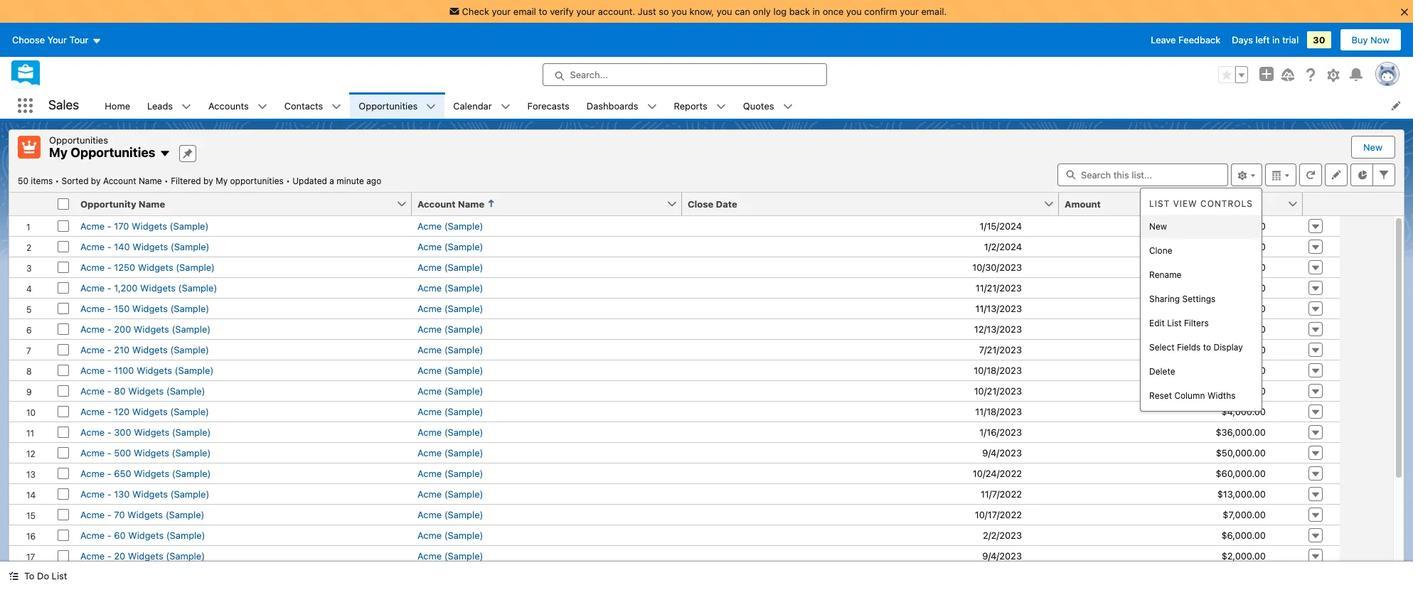Task type: describe. For each thing, give the bounding box(es) containing it.
acme (sample) link for acme - 60 widgets (sample)
[[418, 530, 483, 541]]

- for 210
[[107, 344, 112, 355]]

name for account
[[458, 198, 485, 210]]

acme - 170 widgets (sample) link
[[80, 220, 209, 232]]

acme (sample) for acme - 650 widgets (sample)
[[418, 468, 483, 479]]

action element
[[1304, 192, 1341, 216]]

acme (sample) for acme - 130 widgets (sample)
[[418, 488, 483, 500]]

- for 70
[[107, 509, 112, 520]]

new link
[[1141, 215, 1262, 239]]

display
[[1214, 342, 1243, 353]]

140
[[114, 241, 130, 252]]

widths
[[1208, 390, 1236, 401]]

text default image for leads
[[182, 102, 191, 112]]

7/21/2023
[[980, 344, 1022, 355]]

widgets for 1100
[[137, 365, 172, 376]]

650
[[114, 468, 131, 479]]

forecasts
[[528, 100, 570, 111]]

sorted
[[62, 175, 89, 186]]

widgets for 80
[[128, 385, 164, 397]]

account name
[[418, 198, 485, 210]]

select fields to display link
[[1141, 335, 1262, 360]]

calendar list item
[[445, 92, 519, 119]]

reset
[[1150, 390, 1173, 401]]

text default image for contacts
[[332, 102, 342, 112]]

to do list button
[[0, 562, 76, 591]]

just
[[638, 6, 656, 17]]

acme (sample) link for acme - 80 widgets (sample)
[[418, 385, 483, 397]]

text default image for quotes
[[783, 102, 793, 112]]

11/7/2022
[[981, 488, 1022, 500]]

settings
[[1183, 294, 1216, 304]]

$105,000.00
[[1212, 365, 1267, 376]]

clone link
[[1141, 239, 1262, 263]]

acme - 1,200 widgets (sample)
[[80, 282, 217, 294]]

account inside button
[[418, 198, 456, 210]]

column
[[1175, 390, 1206, 401]]

do
[[37, 571, 49, 582]]

acme - 150 widgets (sample)
[[80, 303, 209, 314]]

my opportunities grid
[[9, 192, 1341, 591]]

acme (sample) link for acme - 210 widgets (sample)
[[418, 344, 483, 355]]

updated
[[293, 175, 327, 186]]

my opportunities status
[[18, 175, 293, 186]]

acme - 20 widgets (sample) link
[[80, 550, 205, 562]]

300
[[114, 427, 131, 438]]

reports
[[674, 100, 708, 111]]

acme (sample) link for acme - 200 widgets (sample)
[[418, 323, 483, 335]]

2 9/4/2023 from the top
[[983, 550, 1022, 562]]

days
[[1233, 34, 1254, 46]]

email
[[514, 6, 536, 17]]

150
[[114, 303, 130, 314]]

$45,000.00
[[1216, 261, 1267, 273]]

1 9/4/2023 from the top
[[983, 447, 1022, 459]]

leads list item
[[139, 92, 200, 119]]

new for new button at the top right of page
[[1364, 142, 1383, 153]]

opportunities inside opportunities link
[[359, 100, 418, 111]]

leave
[[1151, 34, 1176, 46]]

check your email to verify your account. just so you know, you can only log back in once you confirm your email.
[[462, 6, 947, 17]]

0 vertical spatial account
[[103, 175, 136, 186]]

accounts
[[209, 100, 249, 111]]

50 items • sorted by account name • filtered by my opportunities • updated a minute ago
[[18, 175, 382, 186]]

contacts
[[284, 100, 323, 111]]

menu inside my opportunities|opportunities|list view element
[[1141, 191, 1262, 408]]

$22,500.00
[[1217, 241, 1267, 252]]

acme - 210 widgets (sample) link
[[80, 344, 209, 355]]

widgets for 200
[[134, 323, 169, 335]]

acme - 650 widgets (sample)
[[80, 468, 211, 479]]

- for 200
[[107, 323, 112, 335]]

1/2/2024
[[985, 241, 1022, 252]]

opportunities list item
[[350, 92, 445, 119]]

acme - 200 widgets (sample) link
[[80, 323, 211, 335]]

1/16/2023
[[980, 427, 1022, 438]]

acme (sample) for acme - 1100 widgets (sample)
[[418, 365, 483, 376]]

acme - 140 widgets (sample) link
[[80, 241, 210, 252]]

3 your from the left
[[900, 6, 919, 17]]

widgets for 1250
[[138, 261, 173, 273]]

210
[[114, 344, 130, 355]]

widgets for 1,200
[[140, 282, 176, 294]]

leads
[[147, 100, 173, 111]]

acme - 300 widgets (sample)
[[80, 427, 211, 438]]

opportunity name button
[[75, 192, 396, 215]]

dashboards
[[587, 100, 639, 111]]

to
[[24, 571, 35, 582]]

opportunity name element
[[75, 192, 421, 216]]

- for 130
[[107, 488, 112, 500]]

quotes link
[[735, 92, 783, 119]]

close date button
[[682, 192, 1044, 215]]

20
[[114, 550, 125, 562]]

widgets for 20
[[128, 550, 163, 562]]

choose your tour button
[[11, 28, 102, 51]]

130
[[114, 488, 130, 500]]

11/18/2023
[[976, 406, 1022, 417]]

filters
[[1185, 318, 1209, 328]]

10/17/2022
[[975, 509, 1022, 520]]

10/24/2022
[[973, 468, 1022, 479]]

once
[[823, 6, 844, 17]]

2 you from the left
[[717, 6, 733, 17]]

1 your from the left
[[492, 6, 511, 17]]

text default image inside to do list "button"
[[9, 572, 18, 582]]

acme (sample) for acme - 60 widgets (sample)
[[418, 530, 483, 541]]

text default image for calendar
[[501, 102, 511, 112]]

acme - 1100 widgets (sample) link
[[80, 365, 214, 376]]

- for 80
[[107, 385, 112, 397]]

acme - 140 widgets (sample)
[[80, 241, 210, 252]]

acme - 120 widgets (sample) link
[[80, 406, 209, 417]]

- for 150
[[107, 303, 112, 314]]

dashboards list item
[[578, 92, 666, 119]]

know,
[[690, 6, 715, 17]]

widgets for 150
[[132, 303, 168, 314]]

acme (sample) link for acme - 650 widgets (sample)
[[418, 468, 483, 479]]

widgets for 120
[[132, 406, 168, 417]]

60
[[114, 530, 126, 541]]

so
[[659, 6, 669, 17]]

$7,000.00
[[1223, 509, 1267, 520]]

text default image for reports
[[716, 102, 726, 112]]

$6,000.00
[[1222, 530, 1267, 541]]

acme (sample) for acme - 80 widgets (sample)
[[418, 385, 483, 397]]

- for 1100
[[107, 365, 112, 376]]

acme - 130 widgets (sample) link
[[80, 488, 209, 500]]

my opportunities|opportunities|list view element
[[9, 129, 1405, 591]]

widgets for 300
[[134, 427, 169, 438]]

$20,000.00 for 12/13/2023
[[1217, 323, 1267, 335]]

text default image for dashboards
[[647, 102, 657, 112]]

1 vertical spatial in
[[1273, 34, 1280, 46]]

fields
[[1178, 342, 1201, 353]]

controls
[[1201, 198, 1254, 209]]

new for 'new' "link"
[[1150, 221, 1168, 232]]

widgets for 500
[[134, 447, 169, 459]]

80
[[114, 385, 126, 397]]

acme (sample) link for acme - 1,200 widgets (sample)
[[418, 282, 483, 294]]

calendar link
[[445, 92, 501, 119]]

acme - 1100 widgets (sample)
[[80, 365, 214, 376]]

widgets for 140
[[133, 241, 168, 252]]



Task type: vqa. For each thing, say whether or not it's contained in the screenshot.
text default image within the Accounts list item
yes



Task type: locate. For each thing, give the bounding box(es) containing it.
widgets down acme - 150 widgets (sample) link
[[134, 323, 169, 335]]

text default image inside reports list item
[[716, 102, 726, 112]]

acme (sample) link for acme - 300 widgets (sample)
[[418, 427, 483, 438]]

forecasts link
[[519, 92, 578, 119]]

1 vertical spatial account
[[418, 198, 456, 210]]

- left the 1250
[[107, 261, 112, 273]]

15 acme (sample) link from the top
[[418, 509, 483, 520]]

my up items
[[49, 145, 68, 160]]

cell inside my opportunities grid
[[52, 192, 75, 216]]

acme (sample) for acme - 1250 widgets (sample)
[[418, 261, 483, 273]]

your left email.
[[900, 6, 919, 17]]

- for 1250
[[107, 261, 112, 273]]

30
[[1314, 34, 1326, 46]]

- for 500
[[107, 447, 112, 459]]

- left 500
[[107, 447, 112, 459]]

12/13/2023
[[975, 323, 1022, 335]]

text default image right calendar
[[501, 102, 511, 112]]

7 acme (sample) link from the top
[[418, 344, 483, 355]]

acme - 170 widgets (sample)
[[80, 220, 209, 232]]

11 - from the top
[[107, 427, 112, 438]]

$20,000.00 for 7/21/2023
[[1217, 344, 1267, 355]]

Search My Opportunities list view. search field
[[1058, 163, 1229, 186]]

3 acme (sample) from the top
[[418, 261, 483, 273]]

6 - from the top
[[107, 323, 112, 335]]

0 horizontal spatial my
[[49, 145, 68, 160]]

1100
[[114, 365, 134, 376]]

acme (sample)
[[418, 220, 483, 232], [418, 241, 483, 252], [418, 261, 483, 273], [418, 282, 483, 294], [418, 303, 483, 314], [418, 323, 483, 335], [418, 344, 483, 355], [418, 365, 483, 376], [418, 385, 483, 397], [418, 406, 483, 417], [418, 427, 483, 438], [418, 447, 483, 459], [418, 468, 483, 479], [418, 488, 483, 500], [418, 509, 483, 520], [418, 530, 483, 541], [418, 550, 483, 562]]

acme - 60 widgets (sample)
[[80, 530, 205, 541]]

$20,000.00 up display
[[1217, 323, 1267, 335]]

widgets down acme - 1,200 widgets (sample) link
[[132, 303, 168, 314]]

1 by from the left
[[91, 175, 101, 186]]

widgets down "acme - 300 widgets (sample)"
[[134, 447, 169, 459]]

16 - from the top
[[107, 530, 112, 541]]

acme (sample) link for acme - 500 widgets (sample)
[[418, 447, 483, 459]]

13 acme (sample) from the top
[[418, 468, 483, 479]]

to right email
[[539, 6, 548, 17]]

7 - from the top
[[107, 344, 112, 355]]

text default image
[[426, 102, 436, 112], [501, 102, 511, 112], [647, 102, 657, 112], [783, 102, 793, 112], [160, 148, 171, 160]]

ago
[[367, 175, 382, 186]]

0 vertical spatial $20,000.00
[[1217, 303, 1267, 314]]

1 vertical spatial list
[[1168, 318, 1182, 328]]

back
[[790, 6, 810, 17]]

• left filtered
[[164, 175, 168, 186]]

acme - 80 widgets (sample) link
[[80, 385, 205, 397]]

acme (sample) link for acme - 150 widgets (sample)
[[418, 303, 483, 314]]

acme - 1250 widgets (sample)
[[80, 261, 215, 273]]

left
[[1256, 34, 1270, 46]]

quotes list item
[[735, 92, 802, 119]]

- for 140
[[107, 241, 112, 252]]

13 acme (sample) link from the top
[[418, 468, 483, 479]]

you left can on the top of page
[[717, 6, 733, 17]]

menu containing list view controls
[[1141, 191, 1262, 408]]

reset column widths
[[1150, 390, 1236, 401]]

acme (sample) link for acme - 130 widgets (sample)
[[418, 488, 483, 500]]

0 horizontal spatial your
[[492, 6, 511, 17]]

by right sorted
[[91, 175, 101, 186]]

0 vertical spatial in
[[813, 6, 820, 17]]

- for 1,200
[[107, 282, 112, 294]]

0 horizontal spatial in
[[813, 6, 820, 17]]

$2,000.00
[[1222, 550, 1267, 562]]

6 acme (sample) from the top
[[418, 323, 483, 335]]

accounts link
[[200, 92, 257, 119]]

acme (sample) for acme - 300 widgets (sample)
[[418, 427, 483, 438]]

1 horizontal spatial new
[[1364, 142, 1383, 153]]

widgets for 70
[[127, 509, 163, 520]]

new inside button
[[1364, 142, 1383, 153]]

2 your from the left
[[577, 6, 596, 17]]

widgets for 210
[[132, 344, 168, 355]]

2 • from the left
[[164, 175, 168, 186]]

your left email
[[492, 6, 511, 17]]

text default image inside my opportunities|opportunities|list view element
[[160, 148, 171, 160]]

- left 80
[[107, 385, 112, 397]]

1 acme (sample) link from the top
[[418, 220, 483, 232]]

widgets for 60
[[128, 530, 164, 541]]

12 acme (sample) from the top
[[418, 447, 483, 459]]

0 vertical spatial 9/4/2023
[[983, 447, 1022, 459]]

2 horizontal spatial you
[[847, 6, 862, 17]]

1 horizontal spatial you
[[717, 6, 733, 17]]

widgets down 'acme - 650 widgets (sample)' link
[[132, 488, 168, 500]]

- for 300
[[107, 427, 112, 438]]

2 vertical spatial $20,000.00
[[1217, 344, 1267, 355]]

- left 650
[[107, 468, 112, 479]]

text default image inside contacts list item
[[332, 102, 342, 112]]

view
[[1174, 198, 1198, 209]]

10 acme (sample) link from the top
[[418, 406, 483, 417]]

1 you from the left
[[672, 6, 687, 17]]

2 acme (sample) link from the top
[[418, 241, 483, 252]]

$36,000.00
[[1216, 427, 1267, 438]]

text default image right leads
[[182, 102, 191, 112]]

sales
[[48, 98, 79, 113]]

acme - 60 widgets (sample) link
[[80, 530, 205, 541]]

buy now
[[1352, 34, 1390, 46]]

widgets down acme - 60 widgets (sample)
[[128, 550, 163, 562]]

cell
[[52, 192, 75, 216]]

opportunities
[[230, 175, 284, 186]]

text default image right reports
[[716, 102, 726, 112]]

amount button
[[1059, 192, 1288, 215]]

7 acme (sample) from the top
[[418, 344, 483, 355]]

acme (sample) link for acme - 170 widgets (sample)
[[418, 220, 483, 232]]

acme (sample) for acme - 150 widgets (sample)
[[418, 303, 483, 314]]

list left 'view'
[[1150, 198, 1171, 209]]

text default image inside quotes list item
[[783, 102, 793, 112]]

$20,000.00 for 11/13/2023
[[1217, 303, 1267, 314]]

widgets down acme - 1100 widgets (sample)
[[128, 385, 164, 397]]

14 acme (sample) link from the top
[[418, 488, 483, 500]]

new
[[1364, 142, 1383, 153], [1150, 221, 1168, 232]]

16 acme (sample) from the top
[[418, 530, 483, 541]]

1 horizontal spatial •
[[164, 175, 168, 186]]

0 vertical spatial to
[[539, 6, 548, 17]]

1 vertical spatial 9/4/2023
[[983, 550, 1022, 562]]

1 acme (sample) from the top
[[418, 220, 483, 232]]

widgets for 650
[[134, 468, 169, 479]]

0 horizontal spatial account
[[103, 175, 136, 186]]

text default image inside the opportunities list item
[[426, 102, 436, 112]]

10/30/2023
[[973, 261, 1022, 273]]

6 acme (sample) link from the top
[[418, 323, 483, 335]]

search...
[[570, 69, 608, 80]]

17 acme (sample) link from the top
[[418, 550, 483, 562]]

text default image right quotes
[[783, 102, 793, 112]]

acme (sample) for acme - 500 widgets (sample)
[[418, 447, 483, 459]]

acme - 200 widgets (sample)
[[80, 323, 211, 335]]

group
[[1219, 66, 1249, 83]]

you right so
[[672, 6, 687, 17]]

- left 60
[[107, 530, 112, 541]]

1/15/2024
[[980, 220, 1022, 232]]

acme (sample) for acme - 210 widgets (sample)
[[418, 344, 483, 355]]

dashboards link
[[578, 92, 647, 119]]

item number element
[[9, 192, 52, 216]]

leave feedback
[[1151, 34, 1221, 46]]

14 acme (sample) from the top
[[418, 488, 483, 500]]

2 $20,000.00 from the top
[[1217, 323, 1267, 335]]

acme (sample) link for acme - 1100 widgets (sample)
[[418, 365, 483, 376]]

text default image up my opportunities status
[[160, 148, 171, 160]]

- left 130
[[107, 488, 112, 500]]

1 - from the top
[[107, 220, 112, 232]]

- left 140
[[107, 241, 112, 252]]

- left 300 in the bottom left of the page
[[107, 427, 112, 438]]

by right filtered
[[204, 175, 213, 186]]

16 acme (sample) link from the top
[[418, 530, 483, 541]]

text default image inside accounts list item
[[257, 102, 267, 112]]

in right left
[[1273, 34, 1280, 46]]

1 horizontal spatial account
[[418, 198, 456, 210]]

sharing settings link
[[1141, 287, 1262, 311]]

acme - 120 widgets (sample)
[[80, 406, 209, 417]]

- left 120
[[107, 406, 112, 417]]

2 horizontal spatial your
[[900, 6, 919, 17]]

list containing home
[[96, 92, 1414, 119]]

opportunity name
[[80, 198, 165, 210]]

widgets up acme - 1,200 widgets (sample) link
[[138, 261, 173, 273]]

action image
[[1304, 192, 1341, 215]]

10 - from the top
[[107, 406, 112, 417]]

17 - from the top
[[107, 550, 112, 562]]

14 - from the top
[[107, 488, 112, 500]]

3 - from the top
[[107, 261, 112, 273]]

1 vertical spatial $20,000.00
[[1217, 323, 1267, 335]]

only
[[753, 6, 771, 17]]

- left 200
[[107, 323, 112, 335]]

$50,000.00
[[1217, 447, 1267, 459]]

4 acme (sample) link from the top
[[418, 282, 483, 294]]

$17,000.00
[[1219, 220, 1267, 232]]

$20,000.00 up $105,000.00
[[1217, 344, 1267, 355]]

widgets up acme - 1100 widgets (sample) link
[[132, 344, 168, 355]]

widgets down acme - 500 widgets (sample) link
[[134, 468, 169, 479]]

quotes
[[743, 100, 775, 111]]

contacts link
[[276, 92, 332, 119]]

my
[[49, 145, 68, 160], [216, 175, 228, 186]]

0 horizontal spatial by
[[91, 175, 101, 186]]

2 acme (sample) from the top
[[418, 241, 483, 252]]

search... button
[[543, 63, 827, 86]]

- left 20
[[107, 550, 112, 562]]

$4,000.00
[[1222, 406, 1267, 417]]

account.
[[598, 6, 636, 17]]

can
[[735, 6, 751, 17]]

edit
[[1150, 318, 1165, 328]]

home link
[[96, 92, 139, 119]]

in right back
[[813, 6, 820, 17]]

acme (sample) link for acme - 120 widgets (sample)
[[418, 406, 483, 417]]

acme - 210 widgets (sample)
[[80, 344, 209, 355]]

11/13/2023
[[976, 303, 1022, 314]]

acme (sample) for acme - 70 widgets (sample)
[[418, 509, 483, 520]]

text default image left calendar link at the left top of page
[[426, 102, 436, 112]]

your right verify
[[577, 6, 596, 17]]

list inside "button"
[[52, 571, 67, 582]]

account name button
[[412, 192, 667, 215]]

0 vertical spatial new
[[1364, 142, 1383, 153]]

70
[[114, 509, 125, 520]]

• left updated
[[286, 175, 290, 186]]

tour
[[69, 34, 89, 46]]

12 - from the top
[[107, 447, 112, 459]]

text default image inside calendar list item
[[501, 102, 511, 112]]

menu
[[1141, 191, 1262, 408]]

acme (sample) link for acme - 70 widgets (sample)
[[418, 509, 483, 520]]

- for 120
[[107, 406, 112, 417]]

1 $20,000.00 from the top
[[1217, 303, 1267, 314]]

widgets up "acme - 300 widgets (sample)"
[[132, 406, 168, 417]]

3 $20,000.00 from the top
[[1217, 344, 1267, 355]]

1 vertical spatial new
[[1150, 221, 1168, 232]]

9/4/2023 down 2/2/2023 on the right bottom
[[983, 550, 1022, 562]]

text default image right accounts
[[257, 102, 267, 112]]

my up opportunity name button
[[216, 175, 228, 186]]

9 - from the top
[[107, 385, 112, 397]]

widgets for 130
[[132, 488, 168, 500]]

acme - 20 widgets (sample)
[[80, 550, 205, 562]]

acme (sample) link
[[418, 220, 483, 232], [418, 241, 483, 252], [418, 261, 483, 273], [418, 282, 483, 294], [418, 303, 483, 314], [418, 323, 483, 335], [418, 344, 483, 355], [418, 365, 483, 376], [418, 385, 483, 397], [418, 406, 483, 417], [418, 427, 483, 438], [418, 447, 483, 459], [418, 468, 483, 479], [418, 488, 483, 500], [418, 509, 483, 520], [418, 530, 483, 541], [418, 550, 483, 562]]

acme - 1250 widgets (sample) link
[[80, 261, 215, 273]]

2 vertical spatial list
[[52, 571, 67, 582]]

2 by from the left
[[204, 175, 213, 186]]

3 • from the left
[[286, 175, 290, 186]]

3 you from the left
[[847, 6, 862, 17]]

text default image left reports link at the top of the page
[[647, 102, 657, 112]]

log
[[774, 6, 787, 17]]

list right do
[[52, 571, 67, 582]]

widgets for 170
[[132, 220, 167, 232]]

15 acme (sample) from the top
[[418, 509, 483, 520]]

acme - 80 widgets (sample)
[[80, 385, 205, 397]]

text default image for accounts
[[257, 102, 267, 112]]

11 acme (sample) link from the top
[[418, 427, 483, 438]]

feedback
[[1179, 34, 1221, 46]]

- left 1,200
[[107, 282, 112, 294]]

8 acme (sample) from the top
[[418, 365, 483, 376]]

check
[[462, 6, 490, 17]]

acme - 500 widgets (sample)
[[80, 447, 211, 459]]

1 vertical spatial to
[[1204, 342, 1212, 353]]

1250
[[114, 261, 135, 273]]

2 - from the top
[[107, 241, 112, 252]]

home
[[105, 100, 130, 111]]

0 vertical spatial my
[[49, 145, 68, 160]]

1 horizontal spatial my
[[216, 175, 228, 186]]

buy now button
[[1340, 28, 1402, 51]]

$20,000.00 down $110,000.00
[[1217, 303, 1267, 314]]

8 - from the top
[[107, 365, 112, 376]]

list
[[96, 92, 1414, 119]]

5 - from the top
[[107, 303, 112, 314]]

- left 210
[[107, 344, 112, 355]]

widgets up acme - 500 widgets (sample)
[[134, 427, 169, 438]]

- for 650
[[107, 468, 112, 479]]

9 acme (sample) link from the top
[[418, 385, 483, 397]]

12 acme (sample) link from the top
[[418, 447, 483, 459]]

opportunities
[[359, 100, 418, 111], [49, 134, 108, 146], [71, 145, 155, 160]]

9 acme (sample) from the top
[[418, 385, 483, 397]]

- for 60
[[107, 530, 112, 541]]

3 acme (sample) link from the top
[[418, 261, 483, 273]]

email.
[[922, 6, 947, 17]]

text default image right contacts on the left top
[[332, 102, 342, 112]]

select fields to display
[[1150, 342, 1243, 353]]

acme (sample) for acme - 1,200 widgets (sample)
[[418, 282, 483, 294]]

- for 20
[[107, 550, 112, 562]]

8 acme (sample) link from the top
[[418, 365, 483, 376]]

1 vertical spatial my
[[216, 175, 228, 186]]

- for 170
[[107, 220, 112, 232]]

text default image inside dashboards list item
[[647, 102, 657, 112]]

5 acme (sample) from the top
[[418, 303, 483, 314]]

1 horizontal spatial in
[[1273, 34, 1280, 46]]

buy
[[1352, 34, 1369, 46]]

(sample)
[[170, 220, 209, 232], [444, 220, 483, 232], [171, 241, 210, 252], [444, 241, 483, 252], [176, 261, 215, 273], [444, 261, 483, 273], [178, 282, 217, 294], [444, 282, 483, 294], [170, 303, 209, 314], [444, 303, 483, 314], [172, 323, 211, 335], [444, 323, 483, 335], [170, 344, 209, 355], [444, 344, 483, 355], [175, 365, 214, 376], [444, 365, 483, 376], [166, 385, 205, 397], [444, 385, 483, 397], [170, 406, 209, 417], [444, 406, 483, 417], [172, 427, 211, 438], [444, 427, 483, 438], [172, 447, 211, 459], [444, 447, 483, 459], [172, 468, 211, 479], [444, 468, 483, 479], [170, 488, 209, 500], [444, 488, 483, 500], [166, 509, 205, 520], [444, 509, 483, 520], [166, 530, 205, 541], [444, 530, 483, 541], [166, 550, 205, 562], [444, 550, 483, 562]]

text default image left to at bottom left
[[9, 572, 18, 582]]

delete
[[1150, 366, 1176, 377]]

edit list filters link
[[1141, 311, 1262, 335]]

4 acme (sample) from the top
[[418, 282, 483, 294]]

11 acme (sample) from the top
[[418, 427, 483, 438]]

item number image
[[9, 192, 52, 215]]

close date element
[[682, 192, 1068, 216]]

text default image for opportunities
[[426, 102, 436, 112]]

opportunity
[[80, 198, 136, 210]]

9/4/2023 down 1/16/2023
[[983, 447, 1022, 459]]

1 horizontal spatial by
[[204, 175, 213, 186]]

5 acme (sample) link from the top
[[418, 303, 483, 314]]

0 horizontal spatial •
[[55, 175, 59, 186]]

10 acme (sample) from the top
[[418, 406, 483, 417]]

- left 150 on the bottom of page
[[107, 303, 112, 314]]

rename link
[[1141, 263, 1262, 287]]

to right fields
[[1204, 342, 1212, 353]]

• right items
[[55, 175, 59, 186]]

minute
[[337, 175, 364, 186]]

acme (sample) for acme - 140 widgets (sample)
[[418, 241, 483, 252]]

1 horizontal spatial your
[[577, 6, 596, 17]]

0 vertical spatial list
[[1150, 198, 1171, 209]]

acme (sample) for acme - 200 widgets (sample)
[[418, 323, 483, 335]]

widgets up the acme - 1250 widgets (sample)
[[133, 241, 168, 252]]

accounts list item
[[200, 92, 276, 119]]

1 • from the left
[[55, 175, 59, 186]]

text default image inside "leads" list item
[[182, 102, 191, 112]]

10/18/2023
[[974, 365, 1022, 376]]

widgets down the acme - 1250 widgets (sample)
[[140, 282, 176, 294]]

- left 170
[[107, 220, 112, 232]]

- left 70
[[107, 509, 112, 520]]

text default image
[[182, 102, 191, 112], [257, 102, 267, 112], [332, 102, 342, 112], [716, 102, 726, 112], [9, 572, 18, 582]]

4 - from the top
[[107, 282, 112, 294]]

2 horizontal spatial •
[[286, 175, 290, 186]]

account name element
[[412, 192, 691, 216]]

widgets down acme - 210 widgets (sample)
[[137, 365, 172, 376]]

clone
[[1150, 245, 1173, 256]]

to inside menu
[[1204, 342, 1212, 353]]

0 horizontal spatial new
[[1150, 221, 1168, 232]]

amount element
[[1059, 192, 1312, 216]]

reports list item
[[666, 92, 735, 119]]

None search field
[[1058, 163, 1229, 186]]

widgets down acme - 130 widgets (sample) link at bottom
[[127, 509, 163, 520]]

13 - from the top
[[107, 468, 112, 479]]

new inside "link"
[[1150, 221, 1168, 232]]

9/4/2023
[[983, 447, 1022, 459], [983, 550, 1022, 562]]

0 horizontal spatial you
[[672, 6, 687, 17]]

- left 1100
[[107, 365, 112, 376]]

widgets up acme - 20 widgets (sample)
[[128, 530, 164, 541]]

acme (sample) link for acme - 140 widgets (sample)
[[418, 241, 483, 252]]

acme - 70 widgets (sample) link
[[80, 509, 205, 520]]

acme - 1,200 widgets (sample) link
[[80, 282, 217, 294]]

acme (sample) for acme - 120 widgets (sample)
[[418, 406, 483, 417]]

sharing settings
[[1150, 294, 1216, 304]]

1 horizontal spatial to
[[1204, 342, 1212, 353]]

0 horizontal spatial to
[[539, 6, 548, 17]]

list right edit
[[1168, 318, 1182, 328]]

15 - from the top
[[107, 509, 112, 520]]

acme (sample) link for acme - 1250 widgets (sample)
[[418, 261, 483, 273]]

you right the once
[[847, 6, 862, 17]]

contacts list item
[[276, 92, 350, 119]]

sharing
[[1150, 294, 1181, 304]]

days left in trial
[[1233, 34, 1299, 46]]

acme (sample) for acme - 170 widgets (sample)
[[418, 220, 483, 232]]

17 acme (sample) from the top
[[418, 550, 483, 562]]

name for opportunity
[[139, 198, 165, 210]]

widgets up acme - 140 widgets (sample) link on the top left of the page
[[132, 220, 167, 232]]



